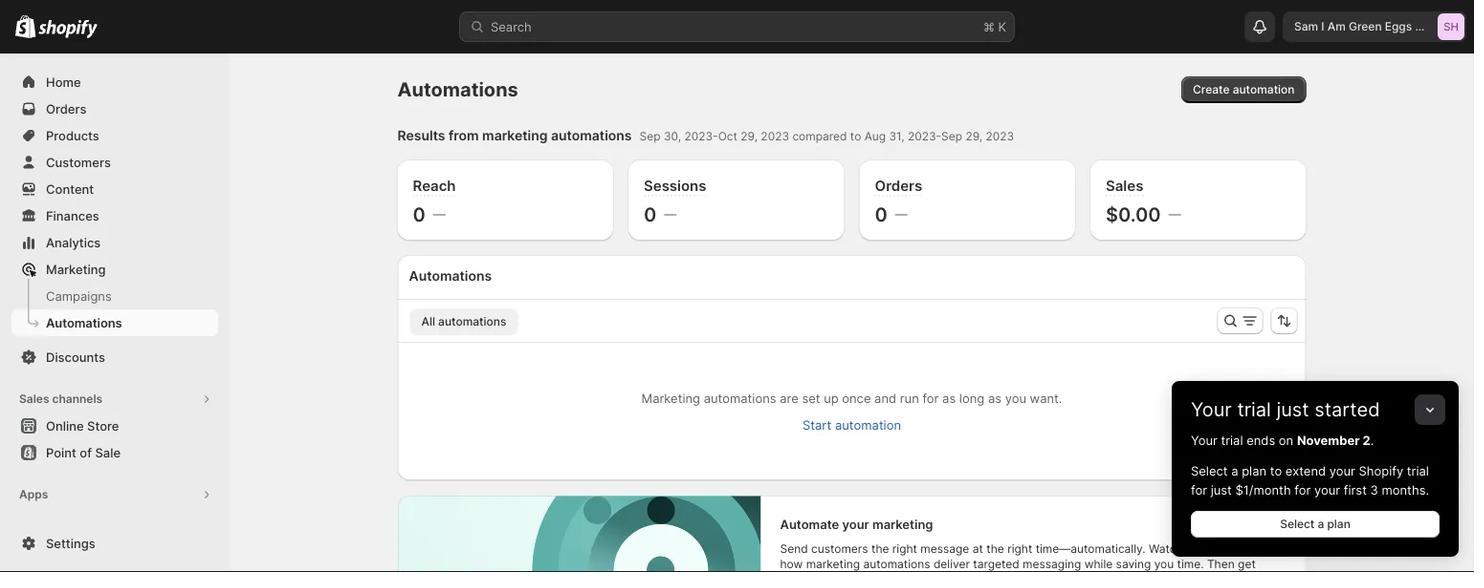 Task type: vqa. For each thing, say whether or not it's contained in the screenshot.


Task type: describe. For each thing, give the bounding box(es) containing it.
1 2023 from the left
[[761, 130, 789, 143]]

run
[[900, 391, 919, 406]]

want.
[[1030, 391, 1062, 406]]

start automation
[[803, 418, 901, 433]]

⌘ k
[[983, 19, 1006, 34]]

to inside the send customers the right message at the right time—automatically. watch this video to learn how marketing automations deliver targeted messaging while saving you time. then ge
[[1242, 543, 1253, 557]]

this
[[1186, 543, 1206, 557]]

marketing inside the send customers the right message at the right time—automatically. watch this video to learn how marketing automations deliver targeted messaging while saving you time. then ge
[[806, 558, 860, 572]]

marketing link
[[11, 256, 218, 283]]

$0.00
[[1106, 203, 1161, 226]]

— for sales $0.00 —
[[1169, 207, 1181, 221]]

products
[[46, 128, 99, 143]]

sales $0.00 —
[[1106, 177, 1181, 226]]

messaging
[[1023, 558, 1081, 572]]

k
[[998, 19, 1006, 34]]

content link
[[11, 176, 218, 203]]

ham
[[1439, 20, 1464, 33]]

2 29, from the left
[[966, 130, 983, 143]]

0 for sessions 0 —
[[644, 203, 657, 226]]

2
[[1363, 433, 1371, 448]]

1 horizontal spatial and
[[1415, 20, 1436, 33]]

channels
[[52, 393, 102, 407]]

finances link
[[11, 203, 218, 230]]

.
[[1371, 433, 1374, 448]]

online store
[[46, 419, 119, 434]]

results
[[397, 128, 445, 144]]

am
[[1327, 20, 1346, 33]]

store
[[87, 419, 119, 434]]

video
[[1209, 543, 1239, 557]]

just inside the select a plan to extend your shopify trial for just $1/month for your first 3 months.
[[1211, 483, 1232, 498]]

1 sep from the left
[[640, 130, 661, 143]]

0 horizontal spatial you
[[1005, 391, 1026, 406]]

all automations button
[[410, 309, 518, 336]]

compared
[[792, 130, 847, 143]]

0 for orders 0 —
[[875, 203, 888, 226]]

analytics
[[46, 235, 101, 250]]

3
[[1370, 483, 1378, 498]]

automations inside button
[[438, 315, 506, 329]]

send
[[780, 543, 808, 557]]

are
[[780, 391, 798, 406]]

marketing for your
[[872, 518, 933, 532]]

shopify image
[[15, 15, 36, 38]]

create automation link
[[1181, 77, 1306, 103]]

2 sep from the left
[[941, 130, 962, 143]]

a for select a plan to extend your shopify trial for just $1/month for your first 3 months.
[[1231, 464, 1238, 479]]

once
[[842, 391, 871, 406]]

message
[[921, 543, 969, 557]]

sales channels
[[19, 393, 102, 407]]

2 2023 from the left
[[986, 130, 1014, 143]]

2 right from the left
[[1007, 543, 1032, 557]]

products link
[[11, 122, 218, 149]]

reach 0 —
[[413, 177, 456, 226]]

your trial ends on november 2 .
[[1191, 433, 1374, 448]]

automate
[[780, 518, 839, 532]]

of
[[80, 446, 92, 461]]

— for reach 0 —
[[433, 207, 446, 221]]

your trial just started
[[1191, 398, 1380, 422]]

automation for create automation
[[1233, 83, 1295, 97]]

your trial just started element
[[1172, 431, 1459, 558]]

1 vertical spatial automations
[[409, 268, 492, 285]]

ends
[[1247, 433, 1275, 448]]

targeted
[[973, 558, 1019, 572]]

30,
[[664, 130, 681, 143]]

automation for start automation
[[835, 418, 901, 433]]

time—automatically.
[[1036, 543, 1146, 557]]

for for just
[[1191, 483, 1207, 498]]

start automation link
[[791, 412, 913, 439]]

at
[[973, 543, 983, 557]]

first
[[1344, 483, 1367, 498]]

2 as from the left
[[988, 391, 1002, 406]]

sessions
[[644, 177, 706, 194]]

just inside dropdown button
[[1277, 398, 1309, 422]]

1 the from the left
[[871, 543, 889, 557]]

send customers the right message at the right time—automatically. watch this video to learn how marketing automations deliver targeted messaging while saving you time. then ge
[[780, 543, 1283, 573]]

customers
[[811, 543, 868, 557]]

orders link
[[11, 96, 218, 122]]

0 vertical spatial your
[[1329, 464, 1355, 479]]

all automations
[[421, 315, 506, 329]]

shopify image
[[38, 20, 98, 39]]

started
[[1315, 398, 1380, 422]]

sale
[[95, 446, 121, 461]]

november
[[1297, 433, 1360, 448]]

settings
[[46, 537, 95, 551]]

marketing automations are set up once and run for as long as you want.
[[641, 391, 1062, 406]]

you inside the send customers the right message at the right time—automatically. watch this video to learn how marketing automations deliver targeted messaging while saving you time. then ge
[[1154, 558, 1174, 572]]

analytics link
[[11, 230, 218, 256]]

long
[[959, 391, 985, 406]]

green
[[1349, 20, 1382, 33]]

trial for ends
[[1221, 433, 1243, 448]]

2 vertical spatial your
[[842, 518, 869, 532]]

apps button
[[11, 482, 218, 509]]

settings link
[[11, 531, 218, 558]]

set
[[802, 391, 820, 406]]

select a plan
[[1280, 518, 1351, 532]]

automations inside the send customers the right message at the right time—automatically. watch this video to learn how marketing automations deliver targeted messaging while saving you time. then ge
[[863, 558, 930, 572]]

saving
[[1116, 558, 1151, 572]]

point
[[46, 446, 76, 461]]

on
[[1279, 433, 1294, 448]]

campaigns
[[46, 289, 112, 304]]

reach
[[413, 177, 456, 194]]

automations link
[[11, 310, 218, 337]]

how
[[780, 558, 803, 572]]

to inside the select a plan to extend your shopify trial for just $1/month for your first 3 months.
[[1270, 464, 1282, 479]]

automate your marketing
[[780, 518, 933, 532]]

online
[[46, 419, 84, 434]]

select for select a plan
[[1280, 518, 1315, 532]]

online store link
[[11, 413, 218, 440]]

while
[[1085, 558, 1113, 572]]

sam i am green eggs and ham
[[1294, 20, 1464, 33]]

sales channels button
[[11, 386, 218, 413]]

2 2023- from the left
[[908, 130, 941, 143]]

time.
[[1177, 558, 1204, 572]]

sales for channels
[[19, 393, 49, 407]]

apps
[[19, 488, 48, 502]]



Task type: locate. For each thing, give the bounding box(es) containing it.
0 vertical spatial to
[[850, 130, 861, 143]]

1 right from the left
[[892, 543, 917, 557]]

home
[[46, 75, 81, 89]]

0 vertical spatial you
[[1005, 391, 1026, 406]]

2023- right 31,
[[908, 130, 941, 143]]

orders
[[46, 101, 87, 116], [875, 177, 922, 194]]

your up the your trial ends on november 2 .
[[1191, 398, 1232, 422]]

plan down "first"
[[1327, 518, 1351, 532]]

1 vertical spatial your
[[1191, 433, 1218, 448]]

1 vertical spatial trial
[[1221, 433, 1243, 448]]

point of sale link
[[11, 440, 218, 467]]

start
[[803, 418, 832, 433]]

a inside 'link'
[[1318, 518, 1324, 532]]

2023
[[761, 130, 789, 143], [986, 130, 1014, 143]]

— for sessions 0 —
[[664, 207, 677, 221]]

automations inside automations link
[[46, 316, 122, 331]]

1 vertical spatial sales
[[19, 393, 49, 407]]

sep right 31,
[[941, 130, 962, 143]]

0 vertical spatial marketing
[[46, 262, 106, 277]]

your inside dropdown button
[[1191, 398, 1232, 422]]

automation
[[1233, 83, 1295, 97], [835, 418, 901, 433]]

plan for select a plan
[[1327, 518, 1351, 532]]

2 horizontal spatial 0
[[875, 203, 888, 226]]

0 horizontal spatial and
[[874, 391, 896, 406]]

just up on at bottom
[[1277, 398, 1309, 422]]

4 — from the left
[[1169, 207, 1181, 221]]

create automation
[[1193, 83, 1295, 97]]

0 vertical spatial automations
[[397, 78, 518, 101]]

1 horizontal spatial a
[[1318, 518, 1324, 532]]

content
[[46, 182, 94, 197]]

0 horizontal spatial marketing
[[46, 262, 106, 277]]

1 horizontal spatial plan
[[1327, 518, 1351, 532]]

just left $1/month
[[1211, 483, 1232, 498]]

orders for orders 0 —
[[875, 177, 922, 194]]

automation right create
[[1233, 83, 1295, 97]]

1 0 from the left
[[413, 203, 426, 226]]

1 horizontal spatial automation
[[1233, 83, 1295, 97]]

select a plan to extend your shopify trial for just $1/month for your first 3 months.
[[1191, 464, 1429, 498]]

customers
[[46, 155, 111, 170]]

to up $1/month
[[1270, 464, 1282, 479]]

your up "first"
[[1329, 464, 1355, 479]]

1 horizontal spatial sales
[[1106, 177, 1143, 194]]

1 horizontal spatial 2023
[[986, 130, 1014, 143]]

as right long
[[988, 391, 1002, 406]]

automations up "from" at the left of the page
[[397, 78, 518, 101]]

to left aug
[[850, 130, 861, 143]]

for up this
[[1191, 483, 1207, 498]]

1 horizontal spatial the
[[986, 543, 1004, 557]]

1 vertical spatial plan
[[1327, 518, 1351, 532]]

1 2023- from the left
[[684, 130, 718, 143]]

— right $0.00
[[1169, 207, 1181, 221]]

2023- right 30,
[[684, 130, 718, 143]]

0 horizontal spatial 2023
[[761, 130, 789, 143]]

2 0 from the left
[[644, 203, 657, 226]]

1 vertical spatial your
[[1314, 483, 1340, 498]]

0 horizontal spatial sales
[[19, 393, 49, 407]]

trial inside dropdown button
[[1237, 398, 1271, 422]]

the up the "targeted"
[[986, 543, 1004, 557]]

1 as from the left
[[942, 391, 956, 406]]

plan inside 'link'
[[1327, 518, 1351, 532]]

a down the select a plan to extend your shopify trial for just $1/month for your first 3 months.
[[1318, 518, 1324, 532]]

trial
[[1237, 398, 1271, 422], [1221, 433, 1243, 448], [1407, 464, 1429, 479]]

sales inside sales channels "button"
[[19, 393, 49, 407]]

automations left 30,
[[551, 128, 632, 144]]

watch
[[1149, 543, 1183, 557]]

1 horizontal spatial sep
[[941, 130, 962, 143]]

automations down campaigns
[[46, 316, 122, 331]]

you
[[1005, 391, 1026, 406], [1154, 558, 1174, 572]]

1 horizontal spatial 29,
[[966, 130, 983, 143]]

orders for orders
[[46, 101, 87, 116]]

0 vertical spatial just
[[1277, 398, 1309, 422]]

your trial just started button
[[1172, 382, 1459, 422]]

to
[[850, 130, 861, 143], [1270, 464, 1282, 479], [1242, 543, 1253, 557]]

search
[[491, 19, 532, 34]]

0 horizontal spatial automation
[[835, 418, 901, 433]]

1 vertical spatial marketing
[[872, 518, 933, 532]]

2 vertical spatial to
[[1242, 543, 1253, 557]]

marketing down the customers
[[806, 558, 860, 572]]

for right run
[[923, 391, 939, 406]]

marketing for marketing automations are set up once and run for as long as you want.
[[641, 391, 700, 406]]

just
[[1277, 398, 1309, 422], [1211, 483, 1232, 498]]

a
[[1231, 464, 1238, 479], [1318, 518, 1324, 532]]

2023-
[[684, 130, 718, 143], [908, 130, 941, 143]]

0 horizontal spatial right
[[892, 543, 917, 557]]

— inside 'orders 0 —'
[[895, 207, 908, 221]]

for
[[923, 391, 939, 406], [1191, 483, 1207, 498], [1295, 483, 1311, 498]]

— for orders 0 —
[[895, 207, 908, 221]]

automations left are in the right bottom of the page
[[704, 391, 776, 406]]

sales inside sales $0.00 —
[[1106, 177, 1143, 194]]

discounts link
[[11, 344, 218, 371]]

2 — from the left
[[664, 207, 677, 221]]

0 horizontal spatial a
[[1231, 464, 1238, 479]]

automations up all automations
[[409, 268, 492, 285]]

1 horizontal spatial select
[[1280, 518, 1315, 532]]

0 inside reach 0 —
[[413, 203, 426, 226]]

0 horizontal spatial 2023-
[[684, 130, 718, 143]]

the
[[871, 543, 889, 557], [986, 543, 1004, 557]]

$1/month
[[1235, 483, 1291, 498]]

0 horizontal spatial select
[[1191, 464, 1228, 479]]

plan inside the select a plan to extend your shopify trial for just $1/month for your first 3 months.
[[1242, 464, 1267, 479]]

orders 0 —
[[875, 177, 922, 226]]

0 down aug
[[875, 203, 888, 226]]

0 horizontal spatial for
[[923, 391, 939, 406]]

29,
[[741, 130, 758, 143], [966, 130, 983, 143]]

0 vertical spatial sales
[[1106, 177, 1143, 194]]

and
[[1415, 20, 1436, 33], [874, 391, 896, 406]]

0 horizontal spatial just
[[1211, 483, 1232, 498]]

shopify
[[1359, 464, 1404, 479]]

1 horizontal spatial just
[[1277, 398, 1309, 422]]

campaigns link
[[11, 283, 218, 310]]

0 horizontal spatial marketing
[[482, 128, 548, 144]]

for down extend
[[1295, 483, 1311, 498]]

1 vertical spatial just
[[1211, 483, 1232, 498]]

marketing for marketing
[[46, 262, 106, 277]]

1 29, from the left
[[741, 130, 758, 143]]

your for your trial ends on november 2 .
[[1191, 433, 1218, 448]]

0 down reach
[[413, 203, 426, 226]]

1 vertical spatial marketing
[[641, 391, 700, 406]]

sales for $0.00
[[1106, 177, 1143, 194]]

results from marketing automations sep 30, 2023-oct 29, 2023 compared to aug 31, 2023-sep 29, 2023
[[397, 128, 1014, 144]]

a for select a plan
[[1318, 518, 1324, 532]]

a up $1/month
[[1231, 464, 1238, 479]]

1 vertical spatial and
[[874, 391, 896, 406]]

0
[[413, 203, 426, 226], [644, 203, 657, 226], [875, 203, 888, 226]]

eggs
[[1385, 20, 1412, 33]]

31,
[[889, 130, 904, 143]]

sales up online
[[19, 393, 49, 407]]

0 horizontal spatial to
[[850, 130, 861, 143]]

3 0 from the left
[[875, 203, 888, 226]]

2 horizontal spatial to
[[1270, 464, 1282, 479]]

1 horizontal spatial 0
[[644, 203, 657, 226]]

0 inside 'orders 0 —'
[[875, 203, 888, 226]]

plan up $1/month
[[1242, 464, 1267, 479]]

automation down once
[[835, 418, 901, 433]]

your up the customers
[[842, 518, 869, 532]]

oct
[[718, 130, 737, 143]]

point of sale
[[46, 446, 121, 461]]

extend
[[1285, 464, 1326, 479]]

marketing
[[46, 262, 106, 277], [641, 391, 700, 406]]

and left run
[[874, 391, 896, 406]]

marketing up message
[[872, 518, 933, 532]]

— down reach
[[433, 207, 446, 221]]

1 horizontal spatial marketing
[[641, 391, 700, 406]]

months.
[[1382, 483, 1429, 498]]

select inside the select a plan to extend your shopify trial for just $1/month for your first 3 months.
[[1191, 464, 1228, 479]]

select for select a plan to extend your shopify trial for just $1/month for your first 3 months.
[[1191, 464, 1228, 479]]

for for as
[[923, 391, 939, 406]]

you left want.
[[1005, 391, 1026, 406]]

your for your trial just started
[[1191, 398, 1232, 422]]

online store button
[[0, 413, 230, 440]]

marketing right "from" at the left of the page
[[482, 128, 548, 144]]

1 horizontal spatial as
[[988, 391, 1002, 406]]

customers link
[[11, 149, 218, 176]]

your left "first"
[[1314, 483, 1340, 498]]

— down "sessions"
[[664, 207, 677, 221]]

1 vertical spatial a
[[1318, 518, 1324, 532]]

as
[[942, 391, 956, 406], [988, 391, 1002, 406]]

0 vertical spatial a
[[1231, 464, 1238, 479]]

0 horizontal spatial the
[[871, 543, 889, 557]]

2 vertical spatial trial
[[1407, 464, 1429, 479]]

and left the sam i am green eggs and ham image
[[1415, 20, 1436, 33]]

up
[[824, 391, 839, 406]]

home link
[[11, 69, 218, 96]]

i
[[1321, 20, 1324, 33]]

1 horizontal spatial orders
[[875, 177, 922, 194]]

1 vertical spatial automation
[[835, 418, 901, 433]]

1 your from the top
[[1191, 398, 1232, 422]]

— inside sales $0.00 —
[[1169, 207, 1181, 221]]

to left learn
[[1242, 543, 1253, 557]]

1 horizontal spatial right
[[1007, 543, 1032, 557]]

select
[[1191, 464, 1228, 479], [1280, 518, 1315, 532]]

1 horizontal spatial 2023-
[[908, 130, 941, 143]]

right
[[892, 543, 917, 557], [1007, 543, 1032, 557]]

sep left 30,
[[640, 130, 661, 143]]

trial for just
[[1237, 398, 1271, 422]]

2 vertical spatial marketing
[[806, 558, 860, 572]]

1 vertical spatial you
[[1154, 558, 1174, 572]]

from
[[449, 128, 479, 144]]

automations down message
[[863, 558, 930, 572]]

your left the ends
[[1191, 433, 1218, 448]]

trial up months.
[[1407, 464, 1429, 479]]

select down the your trial ends on november 2 .
[[1191, 464, 1228, 479]]

2 your from the top
[[1191, 433, 1218, 448]]

1 horizontal spatial marketing
[[806, 558, 860, 572]]

— inside reach 0 —
[[433, 207, 446, 221]]

select inside 'link'
[[1280, 518, 1315, 532]]

deliver
[[934, 558, 970, 572]]

2 vertical spatial automations
[[46, 316, 122, 331]]

orders down home
[[46, 101, 87, 116]]

1 vertical spatial orders
[[875, 177, 922, 194]]

0 vertical spatial automation
[[1233, 83, 1295, 97]]

right left message
[[892, 543, 917, 557]]

0 horizontal spatial plan
[[1242, 464, 1267, 479]]

0 inside sessions 0 —
[[644, 203, 657, 226]]

marketing for from
[[482, 128, 548, 144]]

trial left the ends
[[1221, 433, 1243, 448]]

a inside the select a plan to extend your shopify trial for just $1/month for your first 3 months.
[[1231, 464, 1238, 479]]

2 the from the left
[[986, 543, 1004, 557]]

select a plan link
[[1191, 512, 1440, 539]]

0 horizontal spatial 29,
[[741, 130, 758, 143]]

sales up $0.00
[[1106, 177, 1143, 194]]

0 vertical spatial plan
[[1242, 464, 1267, 479]]

aug
[[864, 130, 886, 143]]

0 horizontal spatial 0
[[413, 203, 426, 226]]

3 — from the left
[[895, 207, 908, 221]]

to inside the results from marketing automations sep 30, 2023-oct 29, 2023 compared to aug 31, 2023-sep 29, 2023
[[850, 130, 861, 143]]

⌘
[[983, 19, 995, 34]]

0 down "sessions"
[[644, 203, 657, 226]]

as left long
[[942, 391, 956, 406]]

automations
[[397, 78, 518, 101], [409, 268, 492, 285], [46, 316, 122, 331]]

sam
[[1294, 20, 1318, 33]]

automations right all
[[438, 315, 506, 329]]

1 horizontal spatial to
[[1242, 543, 1253, 557]]

1 — from the left
[[433, 207, 446, 221]]

plan
[[1242, 464, 1267, 479], [1327, 518, 1351, 532]]

discounts
[[46, 350, 105, 365]]

1 vertical spatial select
[[1280, 518, 1315, 532]]

— inside sessions 0 —
[[664, 207, 677, 221]]

2 horizontal spatial marketing
[[872, 518, 933, 532]]

finances
[[46, 209, 99, 223]]

the down automate your marketing
[[871, 543, 889, 557]]

0 for reach 0 —
[[413, 203, 426, 226]]

sam i am green eggs and ham image
[[1438, 13, 1465, 40]]

29, right 31,
[[966, 130, 983, 143]]

0 vertical spatial trial
[[1237, 398, 1271, 422]]

29, right oct
[[741, 130, 758, 143]]

1 horizontal spatial for
[[1191, 483, 1207, 498]]

then
[[1207, 558, 1235, 572]]

plan for select a plan to extend your shopify trial for just $1/month for your first 3 months.
[[1242, 464, 1267, 479]]

0 vertical spatial and
[[1415, 20, 1436, 33]]

0 horizontal spatial as
[[942, 391, 956, 406]]

you down watch
[[1154, 558, 1174, 572]]

sales
[[1106, 177, 1143, 194], [19, 393, 49, 407]]

1 vertical spatial to
[[1270, 464, 1282, 479]]

2 horizontal spatial for
[[1295, 483, 1311, 498]]

trial inside the select a plan to extend your shopify trial for just $1/month for your first 3 months.
[[1407, 464, 1429, 479]]

0 vertical spatial your
[[1191, 398, 1232, 422]]

your
[[1191, 398, 1232, 422], [1191, 433, 1218, 448]]

trial up the ends
[[1237, 398, 1271, 422]]

select up learn
[[1280, 518, 1315, 532]]

1 horizontal spatial you
[[1154, 558, 1174, 572]]

0 vertical spatial marketing
[[482, 128, 548, 144]]

0 horizontal spatial sep
[[640, 130, 661, 143]]

— down 31,
[[895, 207, 908, 221]]

0 horizontal spatial orders
[[46, 101, 87, 116]]

0 vertical spatial orders
[[46, 101, 87, 116]]

orders down 31,
[[875, 177, 922, 194]]

right up the "targeted"
[[1007, 543, 1032, 557]]

sep
[[640, 130, 661, 143], [941, 130, 962, 143]]

0 vertical spatial select
[[1191, 464, 1228, 479]]

point of sale button
[[0, 440, 230, 467]]



